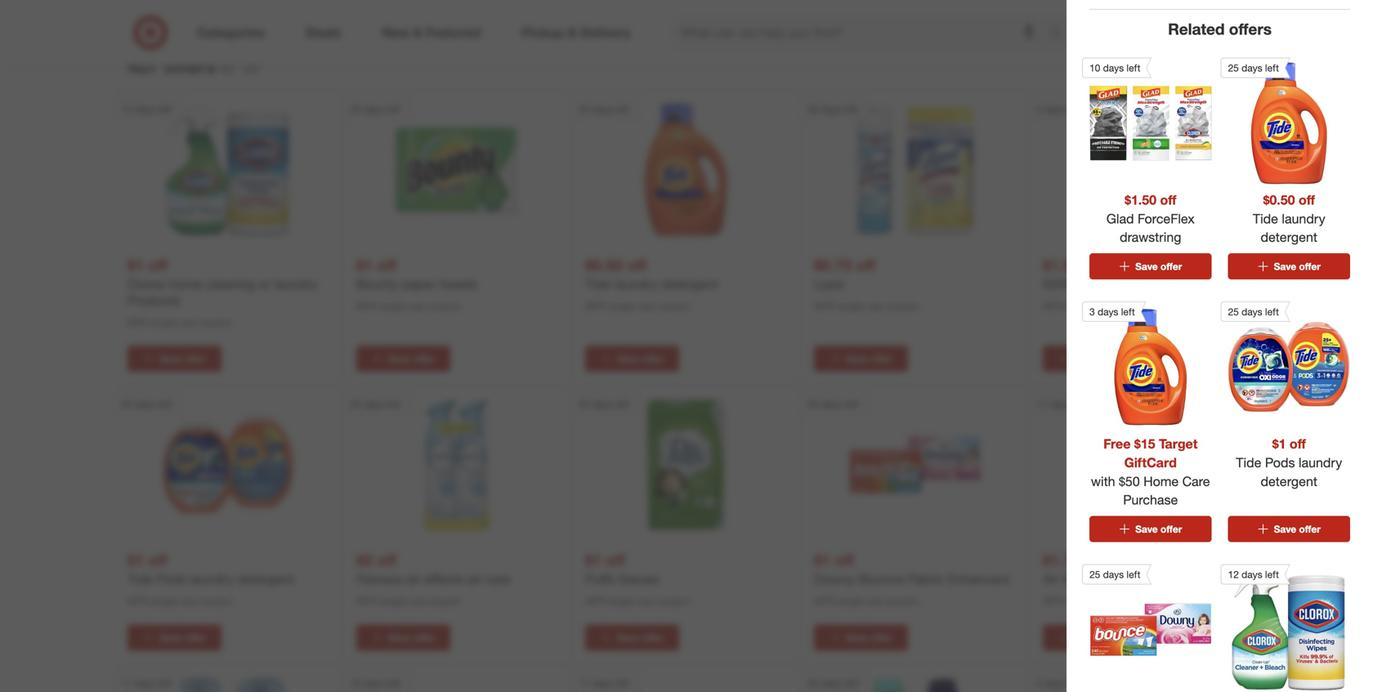 Task type: vqa. For each thing, say whether or not it's contained in the screenshot.
with
yes



Task type: locate. For each thing, give the bounding box(es) containing it.
tide for $1 off tide pods laundry detergent mfr single-use coupon
[[128, 572, 153, 588]]

$1 inside $1 off tide pods laundry detergent mfr single-use coupon
[[128, 551, 144, 570]]

mfr inside $1 off clorox home cleaning or laundry products mfr single-use coupon
[[128, 316, 148, 329]]

air left care
[[468, 572, 482, 588]]

25 for $0.50 off tide laundry detergent
[[1229, 62, 1240, 74]]

save offer down $2 off febreze air effects air care mfr single-use coupon
[[388, 632, 435, 644]]

left for $1.50
[[1127, 62, 1141, 74]]

1 vertical spatial $0.50
[[586, 256, 623, 275]]

off
[[1161, 192, 1177, 208], [1299, 192, 1316, 208], [148, 256, 168, 275], [377, 256, 396, 275], [628, 256, 647, 275], [857, 256, 876, 275], [1086, 256, 1105, 275], [1290, 436, 1307, 452], [148, 551, 168, 570], [377, 551, 396, 570], [606, 551, 625, 570], [835, 551, 854, 570], [1086, 551, 1105, 570]]

save down febreze
[[388, 632, 411, 644]]

$1 for $1 off puffs tissues mfr single-use coupon
[[586, 551, 602, 570]]

detergent
[[1261, 230, 1318, 246], [662, 276, 719, 292], [1261, 474, 1318, 490], [237, 572, 294, 588]]

save for air wick
[[1075, 632, 1098, 644]]

save down "downy-" on the bottom of the page
[[846, 632, 869, 644]]

1 vertical spatial pods
[[157, 572, 187, 588]]

$1 inside $1 off bounty paper towels mfr single-use coupon
[[357, 256, 373, 275]]

coupon
[[428, 300, 462, 312], [657, 300, 691, 312], [886, 300, 919, 312], [1115, 300, 1148, 312], [199, 316, 233, 329], [199, 595, 233, 608], [428, 595, 462, 608], [657, 595, 691, 608], [886, 595, 919, 608], [1115, 595, 1148, 608]]

407
[[128, 55, 159, 78]]

off for $0.50 off tide laundry detergent mfr single-use coupon
[[628, 256, 647, 275]]

What can we help you find? suggestions appear below search field
[[671, 15, 1052, 51]]

1 link
[[1207, 15, 1243, 51]]

glad
[[1107, 211, 1135, 227]]

$1.50 inside $1.50 off nivea body lotion product mfr single-use coupon
[[1043, 256, 1081, 275]]

save down $1 off bounty paper towels mfr single-use coupon
[[388, 353, 411, 365]]

save offer button down products at left top
[[128, 346, 222, 372]]

offer down $2 off febreze air effects air care mfr single-use coupon
[[414, 632, 435, 644]]

use inside $1.75 off air wick mfr single-use coupon
[[1097, 595, 1112, 608]]

single- inside the '$1 off downy-bounce fabric enhancers mfr single-use coupon'
[[838, 595, 868, 608]]

days for $1.50 off glad forceflex drawstring
[[1104, 62, 1125, 74]]

save offer
[[1136, 261, 1183, 273], [1275, 261, 1321, 273], [159, 353, 206, 365], [388, 353, 435, 365], [617, 353, 664, 365], [846, 353, 893, 365], [1075, 353, 1122, 365], [1136, 523, 1183, 536], [1275, 523, 1321, 536], [159, 632, 206, 644], [388, 632, 435, 644], [617, 632, 664, 644], [846, 632, 893, 644], [1075, 632, 1122, 644]]

save offer for bounty paper towels
[[388, 353, 435, 365]]

days for $1 off tide pods laundry detergent
[[1242, 306, 1263, 318]]

$15
[[1135, 436, 1156, 452]]

free
[[1104, 436, 1131, 452]]

"
[[239, 61, 244, 77], [259, 61, 264, 77]]

drawstring
[[1120, 230, 1182, 246]]

target
[[1160, 436, 1198, 452]]

save offer down 3
[[1075, 353, 1122, 365]]

single-
[[380, 300, 410, 312], [609, 300, 639, 312], [838, 300, 868, 312], [1067, 300, 1097, 312], [151, 316, 181, 329], [151, 595, 181, 608], [380, 595, 410, 608], [609, 595, 639, 608], [838, 595, 868, 608], [1067, 595, 1097, 608]]

detergent inside $0.50 off tide laundry detergent mfr single-use coupon
[[662, 276, 719, 292]]

left
[[1127, 62, 1141, 74], [1266, 62, 1280, 74], [1122, 306, 1136, 318], [1266, 306, 1280, 318], [1127, 569, 1141, 581], [1266, 569, 1280, 581]]

1 horizontal spatial air
[[468, 572, 482, 588]]

3 days left
[[1090, 306, 1136, 318]]

nivea
[[1043, 276, 1081, 292]]

0 vertical spatial 25 days left
[[1229, 62, 1280, 74]]

laundry inside $1 off tide pods laundry detergent mfr single-use coupon
[[190, 572, 234, 588]]

1 horizontal spatial $1.50
[[1125, 192, 1157, 208]]

tide
[[1254, 211, 1279, 227], [586, 276, 611, 292], [1237, 455, 1262, 471], [128, 572, 153, 588]]

$1 off puffs tissues mfr single-use coupon
[[586, 551, 691, 608]]

$1 off bounty paper towels mfr single-use coupon
[[357, 256, 478, 312]]

1 vertical spatial $1.50
[[1043, 256, 1081, 275]]

coupon inside $0.75 off lysol mfr single-use coupon
[[886, 300, 919, 312]]

$1 inside the '$1 off downy-bounce fabric enhancers mfr single-use coupon'
[[814, 551, 831, 570]]

off inside the $1.50 off glad forceflex drawstring
[[1161, 192, 1177, 208]]

1 vertical spatial 25
[[1229, 306, 1240, 318]]

save for bounty paper towels
[[388, 353, 411, 365]]

$1.50 off nivea body lotion product mfr single-use coupon
[[1043, 256, 1200, 312]]

tide inside $1 off tide pods laundry detergent
[[1237, 455, 1262, 471]]

use
[[410, 300, 425, 312], [639, 300, 654, 312], [868, 300, 883, 312], [1097, 300, 1112, 312], [181, 316, 196, 329], [181, 595, 196, 608], [410, 595, 425, 608], [639, 595, 654, 608], [868, 595, 883, 608], [1097, 595, 1112, 608]]

save offer down $0.75 off lysol mfr single-use coupon
[[846, 353, 893, 365]]

off for $1 off clorox home cleaning or laundry products mfr single-use coupon
[[148, 256, 168, 275]]

0 horizontal spatial $1.50
[[1043, 256, 1081, 275]]

0 horizontal spatial pods
[[157, 572, 187, 588]]

save down 3
[[1075, 353, 1098, 365]]

save offer button down $0.50 off tide laundry detergent mfr single-use coupon on the top
[[586, 346, 680, 372]]

off inside $1 off puffs tissues mfr single-use coupon
[[606, 551, 625, 570]]

bounty
[[357, 276, 398, 292]]

save offer button down febreze
[[357, 625, 451, 651]]

puffs
[[586, 572, 615, 588]]

save offer button down 3
[[1043, 346, 1138, 372]]

25
[[1229, 62, 1240, 74], [1229, 306, 1240, 318], [1090, 569, 1101, 581]]

save offer button for clorox home cleaning or laundry products
[[128, 346, 222, 372]]

save offer down $1 off tide pods laundry detergent mfr single-use coupon
[[159, 632, 206, 644]]

0 vertical spatial $1.50
[[1125, 192, 1157, 208]]

save
[[1136, 261, 1158, 273], [1275, 261, 1297, 273], [159, 353, 182, 365], [388, 353, 411, 365], [617, 353, 640, 365], [846, 353, 869, 365], [1075, 353, 1098, 365], [1136, 523, 1158, 536], [1275, 523, 1297, 536], [159, 632, 182, 644], [388, 632, 411, 644], [617, 632, 640, 644], [846, 632, 869, 644], [1075, 632, 1098, 644]]

offer right 407
[[164, 55, 206, 78]]

$0.75
[[814, 256, 852, 275]]

downy-
[[814, 572, 860, 588]]

laundry
[[1283, 211, 1326, 227], [274, 276, 318, 292], [615, 276, 658, 292], [1299, 455, 1343, 471], [190, 572, 234, 588]]

0 horizontal spatial $0.50
[[586, 256, 623, 275]]

save offer button
[[1090, 254, 1212, 280], [1229, 254, 1351, 280], [128, 346, 222, 372], [357, 346, 451, 372], [586, 346, 680, 372], [814, 346, 909, 372], [1043, 346, 1138, 372], [1090, 516, 1212, 543], [1229, 516, 1351, 543], [128, 625, 222, 651], [357, 625, 451, 651], [586, 625, 680, 651], [814, 625, 909, 651], [1043, 625, 1138, 651]]

mfr inside $2 off febreze air effects air care mfr single-use coupon
[[357, 595, 377, 608]]

tide inside $1 off tide pods laundry detergent mfr single-use coupon
[[128, 572, 153, 588]]

use inside $0.75 off lysol mfr single-use coupon
[[868, 300, 883, 312]]

save down wick
[[1075, 632, 1098, 644]]

10
[[1090, 62, 1101, 74]]

save offer up "product"
[[1136, 261, 1183, 273]]

save down $1 off tide pods laundry detergent mfr single-use coupon
[[159, 632, 182, 644]]

offer down purchase
[[1161, 523, 1183, 536]]

offer down $1 off tide pods laundry detergent
[[1300, 523, 1321, 536]]

save offer down products at left top
[[159, 353, 206, 365]]

$1 inside $1 off puffs tissues mfr single-use coupon
[[586, 551, 602, 570]]

$1 for $1 off clorox home cleaning or laundry products mfr single-use coupon
[[128, 256, 144, 275]]

left for free
[[1122, 306, 1136, 318]]

save down products at left top
[[159, 353, 182, 365]]

off inside the '$1 off downy-bounce fabric enhancers mfr single-use coupon'
[[835, 551, 854, 570]]

1 horizontal spatial pods
[[1266, 455, 1296, 471]]

off for $1 off puffs tissues mfr single-use coupon
[[606, 551, 625, 570]]

single- inside $1 off bounty paper towels mfr single-use coupon
[[380, 300, 410, 312]]

air left the effects
[[407, 572, 421, 588]]

off for $1.75 off air wick mfr single-use coupon
[[1086, 551, 1105, 570]]

1
[[1232, 17, 1236, 27]]

with
[[1092, 474, 1116, 490]]

1 vertical spatial 25 days left
[[1229, 306, 1280, 318]]

save offer button down drawstring
[[1090, 254, 1212, 280]]

$1.75
[[1043, 551, 1081, 570]]

0 vertical spatial $0.50
[[1264, 192, 1296, 208]]

$0.50 inside $0.50 off tide laundry detergent
[[1264, 192, 1296, 208]]

save for tide laundry detergent
[[617, 353, 640, 365]]

save offer button for air wick
[[1043, 625, 1138, 651]]

mfr inside $1 off bounty paper towels mfr single-use coupon
[[357, 300, 377, 312]]

off for $2 off febreze air effects air care mfr single-use coupon
[[377, 551, 396, 570]]

$1.50 for nivea
[[1043, 256, 1081, 275]]

$1.50 inside the $1.50 off glad forceflex drawstring
[[1125, 192, 1157, 208]]

off inside $0.75 off lysol mfr single-use coupon
[[857, 256, 876, 275]]

$50
[[1119, 474, 1141, 490]]

save offer button for downy-bounce fabric enhancers
[[814, 625, 909, 651]]

left for $0.50
[[1266, 62, 1280, 74]]

save offer down tissues
[[617, 632, 664, 644]]

off for $1 off tide pods laundry detergent mfr single-use coupon
[[148, 551, 168, 570]]

save offer for tide laundry detergent
[[617, 353, 664, 365]]

mfr inside the '$1 off downy-bounce fabric enhancers mfr single-use coupon'
[[814, 595, 835, 608]]

$1 inside $1 off tide pods laundry detergent
[[1273, 436, 1287, 452]]

home
[[169, 276, 203, 292]]

$1.50 up glad
[[1125, 192, 1157, 208]]

off inside $1 off tide pods laundry detergent mfr single-use coupon
[[148, 551, 168, 570]]

407 offer s for " all "
[[128, 55, 264, 78]]

coupon inside $1.50 off nivea body lotion product mfr single-use coupon
[[1115, 300, 1148, 312]]

0 vertical spatial 25
[[1229, 62, 1240, 74]]

off inside $0.50 off tide laundry detergent mfr single-use coupon
[[628, 256, 647, 275]]

save for tide pods laundry detergent
[[159, 632, 182, 644]]

days for free $15 target giftcard with $50 home care purchase
[[1098, 306, 1119, 318]]

off for $0.50 off tide laundry detergent
[[1299, 192, 1316, 208]]

coupon inside $1 off tide pods laundry detergent mfr single-use coupon
[[199, 595, 233, 608]]

tide for $0.50 off tide laundry detergent mfr single-use coupon
[[586, 276, 611, 292]]

$1.50 up nivea
[[1043, 256, 1081, 275]]

care
[[486, 572, 511, 588]]

laundry inside $0.50 off tide laundry detergent mfr single-use coupon
[[615, 276, 658, 292]]

use inside $1 off tide pods laundry detergent mfr single-use coupon
[[181, 595, 196, 608]]

$0.50 inside $0.50 off tide laundry detergent mfr single-use coupon
[[586, 256, 623, 275]]

mfr
[[357, 300, 377, 312], [586, 300, 606, 312], [814, 300, 835, 312], [1043, 300, 1064, 312], [128, 316, 148, 329], [128, 595, 148, 608], [357, 595, 377, 608], [586, 595, 606, 608], [814, 595, 835, 608], [1043, 595, 1064, 608]]

coupon inside $0.50 off tide laundry detergent mfr single-use coupon
[[657, 300, 691, 312]]

save offer button down purchase
[[1090, 516, 1212, 543]]

save offer button down $1 off bounty paper towels mfr single-use coupon
[[357, 346, 451, 372]]

$1.50
[[1125, 192, 1157, 208], [1043, 256, 1081, 275]]

off inside $1.50 off nivea body lotion product mfr single-use coupon
[[1086, 256, 1105, 275]]

related offers
[[1169, 19, 1272, 38]]

pods inside $1 off tide pods laundry detergent mfr single-use coupon
[[157, 572, 187, 588]]

off inside $1 off clorox home cleaning or laundry products mfr single-use coupon
[[148, 256, 168, 275]]

save offer button for bounty paper towels
[[357, 346, 451, 372]]

0 vertical spatial pods
[[1266, 455, 1296, 471]]

giftcard
[[1125, 455, 1177, 471]]

related
[[1169, 19, 1225, 38]]

$1
[[128, 256, 144, 275], [357, 256, 373, 275], [1273, 436, 1287, 452], [128, 551, 144, 570], [586, 551, 602, 570], [814, 551, 831, 570]]

for
[[219, 61, 235, 77]]

off inside $0.50 off tide laundry detergent
[[1299, 192, 1316, 208]]

$1 inside $1 off clorox home cleaning or laundry products mfr single-use coupon
[[128, 256, 144, 275]]

save offer for air wick
[[1075, 632, 1122, 644]]

offer down '3 days left'
[[1100, 353, 1122, 365]]

save for febreze air effects air care
[[388, 632, 411, 644]]

products
[[128, 293, 180, 309]]

use inside $0.50 off tide laundry detergent mfr single-use coupon
[[639, 300, 654, 312]]

save for clorox home cleaning or laundry products
[[159, 353, 182, 365]]

air
[[407, 572, 421, 588], [468, 572, 482, 588]]

off inside $2 off febreze air effects air care mfr single-use coupon
[[377, 551, 396, 570]]

lysol
[[814, 276, 845, 292]]

save down purchase
[[1136, 523, 1158, 536]]

save down tissues
[[617, 632, 640, 644]]

save offer button down bounce
[[814, 625, 909, 651]]

save offer down $0.50 off tide laundry detergent mfr single-use coupon on the top
[[617, 353, 664, 365]]

save offer down $1.75 off air wick mfr single-use coupon
[[1075, 632, 1122, 644]]

save down $0.50 off tide laundry detergent mfr single-use coupon on the top
[[617, 353, 640, 365]]

$0.50 for $0.50 off tide laundry detergent
[[1264, 192, 1296, 208]]

pods
[[1266, 455, 1296, 471], [157, 572, 187, 588]]

single- inside $1.50 off nivea body lotion product mfr single-use coupon
[[1067, 300, 1097, 312]]

single- inside $1 off puffs tissues mfr single-use coupon
[[609, 595, 639, 608]]

save offer down bounce
[[846, 632, 893, 644]]

save offer down paper
[[388, 353, 435, 365]]

off for $1 off bounty paper towels mfr single-use coupon
[[377, 256, 396, 275]]

off inside $1 off tide pods laundry detergent
[[1290, 436, 1307, 452]]

single- inside $1 off clorox home cleaning or laundry products mfr single-use coupon
[[151, 316, 181, 329]]

pods for $1 off tide pods laundry detergent
[[1266, 455, 1296, 471]]

offer
[[164, 55, 206, 78], [1161, 261, 1183, 273], [1300, 261, 1321, 273], [185, 353, 206, 365], [414, 353, 435, 365], [642, 353, 664, 365], [871, 353, 893, 365], [1100, 353, 1122, 365], [1161, 523, 1183, 536], [1300, 523, 1321, 536], [185, 632, 206, 644], [414, 632, 435, 644], [642, 632, 664, 644], [871, 632, 893, 644], [1100, 632, 1122, 644]]

offer down $0.50 off tide laundry detergent mfr single-use coupon on the top
[[642, 353, 664, 365]]

coupon inside $1 off bounty paper towels mfr single-use coupon
[[428, 300, 462, 312]]

$0.50
[[1264, 192, 1296, 208], [586, 256, 623, 275]]

tide inside $0.50 off tide laundry detergent
[[1254, 211, 1279, 227]]

1 horizontal spatial $0.50
[[1264, 192, 1296, 208]]

0 horizontal spatial air
[[407, 572, 421, 588]]

0 horizontal spatial "
[[239, 61, 244, 77]]

off inside $1 off bounty paper towels mfr single-use coupon
[[377, 256, 396, 275]]

25 days left
[[1229, 62, 1280, 74], [1229, 306, 1280, 318], [1090, 569, 1141, 581]]

single- inside $1 off tide pods laundry detergent mfr single-use coupon
[[151, 595, 181, 608]]

mfr inside $1.75 off air wick mfr single-use coupon
[[1043, 595, 1064, 608]]

left for $1
[[1266, 306, 1280, 318]]

days
[[1104, 62, 1125, 74], [1242, 62, 1263, 74], [1098, 306, 1119, 318], [1242, 306, 1263, 318], [1104, 569, 1125, 581], [1242, 569, 1263, 581]]

$1 off downy-bounce fabric enhancers mfr single-use coupon
[[814, 551, 1010, 608]]

10 days left
[[1090, 62, 1141, 74]]

save up lotion
[[1136, 261, 1158, 273]]

search button
[[1041, 15, 1080, 54]]

$0.75 off lysol mfr single-use coupon
[[814, 256, 919, 312]]

off inside $1.75 off air wick mfr single-use coupon
[[1086, 551, 1105, 570]]

2 air from the left
[[468, 572, 482, 588]]

save offer button down $0.75 off lysol mfr single-use coupon
[[814, 346, 909, 372]]

save down $0.75 off lysol mfr single-use coupon
[[846, 353, 869, 365]]

single- inside $0.75 off lysol mfr single-use coupon
[[838, 300, 868, 312]]

off for $1.50 off nivea body lotion product mfr single-use coupon
[[1086, 256, 1105, 275]]

1 horizontal spatial "
[[259, 61, 264, 77]]

save offer button down $1.75 off air wick mfr single-use coupon
[[1043, 625, 1138, 651]]

forceflex
[[1138, 211, 1195, 227]]

save offer button down tissues
[[586, 625, 680, 651]]

mfr inside $1.50 off nivea body lotion product mfr single-use coupon
[[1043, 300, 1064, 312]]

care
[[1183, 474, 1211, 490]]

save offer button down $1 off tide pods laundry detergent mfr single-use coupon
[[128, 625, 222, 651]]

pods inside $1 off tide pods laundry detergent
[[1266, 455, 1296, 471]]

tide inside $0.50 off tide laundry detergent mfr single-use coupon
[[586, 276, 611, 292]]

all
[[244, 61, 259, 77]]

off for $0.75 off lysol mfr single-use coupon
[[857, 256, 876, 275]]



Task type: describe. For each thing, give the bounding box(es) containing it.
$1.50 off glad forceflex drawstring
[[1107, 192, 1195, 246]]

save offer button down $0.50 off tide laundry detergent
[[1229, 254, 1351, 280]]

save offer for lysol
[[846, 353, 893, 365]]

save offer for puffs tissues
[[617, 632, 664, 644]]

save offer for tide pods laundry detergent
[[159, 632, 206, 644]]

offer down $0.50 off tide laundry detergent
[[1300, 261, 1321, 273]]

save for downy-bounce fabric enhancers
[[846, 632, 869, 644]]

tide for $0.50 off tide laundry detergent
[[1254, 211, 1279, 227]]

3
[[1090, 306, 1096, 318]]

$1 off tide pods laundry detergent
[[1237, 436, 1343, 490]]

offer up "product"
[[1161, 261, 1183, 273]]

$0.50 off tide laundry detergent mfr single-use coupon
[[586, 256, 719, 312]]

2 " from the left
[[259, 61, 264, 77]]

$1 for $1 off tide pods laundry detergent
[[1273, 436, 1287, 452]]

save offer for nivea body lotion product
[[1075, 353, 1122, 365]]

product
[[1154, 276, 1200, 292]]

off for $1 off downy-bounce fabric enhancers mfr single-use coupon
[[835, 551, 854, 570]]

25 days left for $1 off tide pods laundry detergent
[[1229, 306, 1280, 318]]

mfr inside $0.50 off tide laundry detergent mfr single-use coupon
[[586, 300, 606, 312]]

$1.50 for glad
[[1125, 192, 1157, 208]]

detergent inside $1 off tide pods laundry detergent
[[1261, 474, 1318, 490]]

search
[[1041, 26, 1080, 42]]

free $15 target giftcard with $50 home care purchase
[[1092, 436, 1211, 508]]

save up "12 days left"
[[1275, 523, 1297, 536]]

save offer for downy-bounce fabric enhancers
[[846, 632, 893, 644]]

1 air from the left
[[407, 572, 421, 588]]

use inside $2 off febreze air effects air care mfr single-use coupon
[[410, 595, 425, 608]]

days for $0.50 off tide laundry detergent
[[1242, 62, 1263, 74]]

off for $1 off tide pods laundry detergent
[[1290, 436, 1307, 452]]

home
[[1144, 474, 1179, 490]]

$1 for $1 off bounty paper towels mfr single-use coupon
[[357, 256, 373, 275]]

save offer for febreze air effects air care
[[388, 632, 435, 644]]

save offer up "12 days left"
[[1275, 523, 1321, 536]]

air
[[1043, 572, 1059, 588]]

offer down paper
[[414, 353, 435, 365]]

use inside $1.50 off nivea body lotion product mfr single-use coupon
[[1097, 300, 1112, 312]]

coupon inside $1.75 off air wick mfr single-use coupon
[[1115, 595, 1148, 608]]

save for lysol
[[846, 353, 869, 365]]

2 vertical spatial 25 days left
[[1090, 569, 1141, 581]]

save offer button for lysol
[[814, 346, 909, 372]]

save offer button for nivea body lotion product
[[1043, 346, 1138, 372]]

paper
[[402, 276, 436, 292]]

offer down tissues
[[642, 632, 664, 644]]

laundry inside $1 off clorox home cleaning or laundry products mfr single-use coupon
[[274, 276, 318, 292]]

$1 off clorox home cleaning or laundry products mfr single-use coupon
[[128, 256, 318, 329]]

wick
[[1063, 572, 1091, 588]]

enhancers
[[948, 572, 1010, 588]]

save down $0.50 off tide laundry detergent
[[1275, 261, 1297, 273]]

save for nivea body lotion product
[[1075, 353, 1098, 365]]

offer down $1.75 off air wick mfr single-use coupon
[[1100, 632, 1122, 644]]

offer down $1 off clorox home cleaning or laundry products mfr single-use coupon
[[185, 353, 206, 365]]

purchase
[[1124, 492, 1179, 508]]

fabric
[[908, 572, 945, 588]]

effects
[[425, 572, 464, 588]]

coupon inside $2 off febreze air effects air care mfr single-use coupon
[[428, 595, 462, 608]]

$2
[[357, 551, 373, 570]]

$1 for $1 off downy-bounce fabric enhancers mfr single-use coupon
[[814, 551, 831, 570]]

mfr inside $1 off puffs tissues mfr single-use coupon
[[586, 595, 606, 608]]

save offer for clorox home cleaning or laundry products
[[159, 353, 206, 365]]

offer down bounce
[[871, 632, 893, 644]]

$2 off febreze air effects air care mfr single-use coupon
[[357, 551, 511, 608]]

$1 off tide pods laundry detergent mfr single-use coupon
[[128, 551, 294, 608]]

save offer button for puffs tissues
[[586, 625, 680, 651]]

body
[[1084, 276, 1114, 292]]

$1 for $1 off tide pods laundry detergent mfr single-use coupon
[[128, 551, 144, 570]]

clorox
[[128, 276, 166, 292]]

towels
[[440, 276, 478, 292]]

save offer button up "12 days left"
[[1229, 516, 1351, 543]]

single- inside $2 off febreze air effects air care mfr single-use coupon
[[380, 595, 410, 608]]

or
[[259, 276, 271, 292]]

bounce
[[860, 572, 905, 588]]

$0.50 for $0.50 off tide laundry detergent mfr single-use coupon
[[586, 256, 623, 275]]

use inside $1 off clorox home cleaning or laundry products mfr single-use coupon
[[181, 316, 196, 329]]

save offer button for febreze air effects air care
[[357, 625, 451, 651]]

laundry inside $1 off tide pods laundry detergent
[[1299, 455, 1343, 471]]

pods for $1 off tide pods laundry detergent mfr single-use coupon
[[157, 572, 187, 588]]

lotion
[[1118, 276, 1150, 292]]

offers
[[1230, 19, 1272, 38]]

save offer down $0.50 off tide laundry detergent
[[1275, 261, 1321, 273]]

single- inside $1.75 off air wick mfr single-use coupon
[[1067, 595, 1097, 608]]

$0.50 off tide laundry detergent
[[1254, 192, 1326, 246]]

save offer button for tide pods laundry detergent
[[128, 625, 222, 651]]

cleaning
[[206, 276, 255, 292]]

mfr inside $1 off tide pods laundry detergent mfr single-use coupon
[[128, 595, 148, 608]]

12
[[1229, 569, 1240, 581]]

save offer button for tide laundry detergent
[[586, 346, 680, 372]]

coupon inside $1 off clorox home cleaning or laundry products mfr single-use coupon
[[199, 316, 233, 329]]

detergent inside $1 off tide pods laundry detergent mfr single-use coupon
[[237, 572, 294, 588]]

offer down $0.75 off lysol mfr single-use coupon
[[871, 353, 893, 365]]

use inside $1 off puffs tissues mfr single-use coupon
[[639, 595, 654, 608]]

s
[[206, 55, 216, 78]]

$1.75 off air wick mfr single-use coupon
[[1043, 551, 1148, 608]]

tissues
[[619, 572, 660, 588]]

coupon inside the '$1 off downy-bounce fabric enhancers mfr single-use coupon'
[[886, 595, 919, 608]]

2 vertical spatial 25
[[1090, 569, 1101, 581]]

febreze
[[357, 572, 403, 588]]

laundry inside $0.50 off tide laundry detergent
[[1283, 211, 1326, 227]]

off for $1.50 off glad forceflex drawstring
[[1161, 192, 1177, 208]]

offer down $1 off tide pods laundry detergent mfr single-use coupon
[[185, 632, 206, 644]]

25 for $1 off tide pods laundry detergent
[[1229, 306, 1240, 318]]

detergent inside $0.50 off tide laundry detergent
[[1261, 230, 1318, 246]]

12 days left
[[1229, 569, 1280, 581]]

save for puffs tissues
[[617, 632, 640, 644]]

mfr inside $0.75 off lysol mfr single-use coupon
[[814, 300, 835, 312]]

coupon inside $1 off puffs tissues mfr single-use coupon
[[657, 595, 691, 608]]

use inside the '$1 off downy-bounce fabric enhancers mfr single-use coupon'
[[868, 595, 883, 608]]

save offer down purchase
[[1136, 523, 1183, 536]]

single- inside $0.50 off tide laundry detergent mfr single-use coupon
[[609, 300, 639, 312]]

25 days left for $0.50 off tide laundry detergent
[[1229, 62, 1280, 74]]

use inside $1 off bounty paper towels mfr single-use coupon
[[410, 300, 425, 312]]

tide for $1 off tide pods laundry detergent
[[1237, 455, 1262, 471]]

related offers dialog
[[1067, 0, 1374, 693]]

1 " from the left
[[239, 61, 244, 77]]



